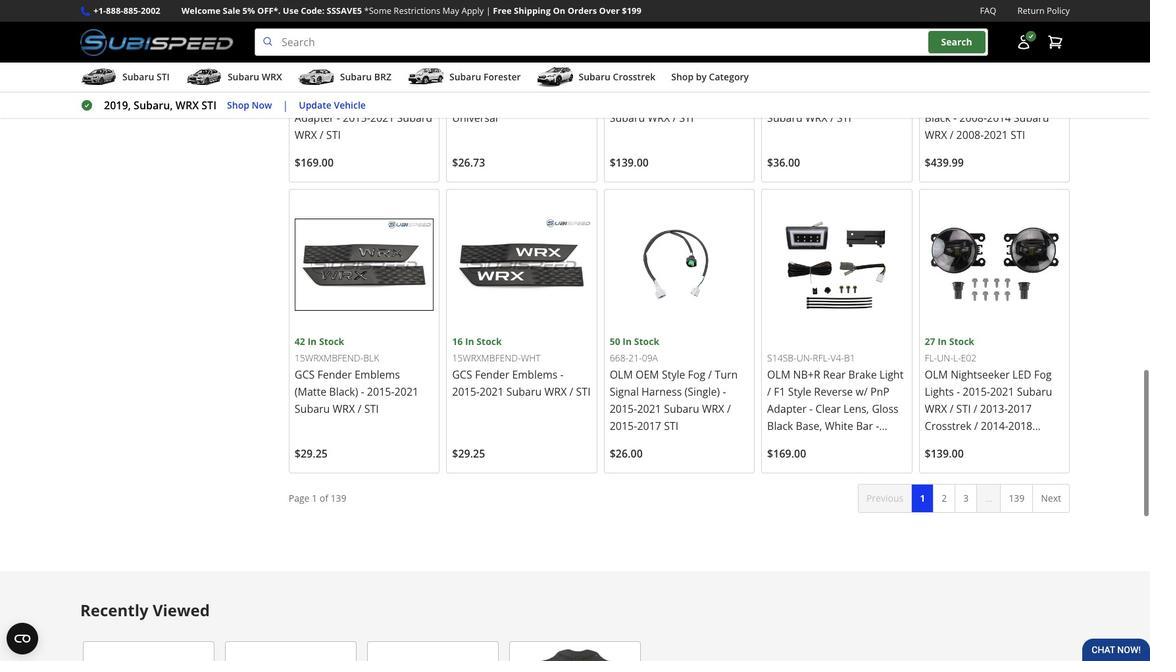 Task type: describe. For each thing, give the bounding box(es) containing it.
fog inside 50 in stock 668-21-09a olm oem style fog / turn signal harness (single) - 2015-2021 subaru wrx / 2015-2017 sti
[[688, 367, 706, 382]]

open widget image
[[7, 623, 38, 654]]

subaru inside olm nb+r rear brake light / f1 style reverse w/ pnp adapter - 2015-2021 subaru wrx / sti
[[397, 111, 433, 125]]

139 inside 139 button
[[1010, 492, 1025, 504]]

2015- inside 16 in stock 15wrxmbfend-wht gcs fender emblems - 2015-2021 subaru wrx / sti
[[452, 384, 480, 399]]

shop now
[[227, 99, 272, 111]]

rear inside s14sb-un-rfl-v4-b1 olm nb+r rear brake light / f1 style reverse w/ pnp adapter - clear lens, gloss black base, white bar - 2015-2021 subaru wrx / sti
[[824, 367, 846, 382]]

in for olm nightseeker led fog lights - 2015-2021 subaru wrx / sti / 2013-2017 crosstrek / 2014-2018 forester 2013-2016 scion fr-s / 2013-2020 subaru brz / 2017-2019 toyota 86
[[938, 335, 948, 347]]

1 vertical spatial 2013-
[[969, 436, 997, 450]]

w/ inside olm nb+r rear brake light / f1 style reverse w/ pnp adapter - 2015-2021 subaru wrx / sti
[[383, 94, 395, 108]]

$139.00 for olm nightseeker led fog lights - 2015-2021 subaru wrx / sti / 2013-2017 crosstrek / 2014-2018 forester 2013-2016 scion fr-s / 2013-2020 subaru brz / 2017-2019 toyota 86
[[925, 446, 964, 461]]

in for subaru matte gunmetal steering wheel cover - universal
[[465, 44, 475, 57]]

wrx inside the 16 in stock ss15wrxdrl.2 subispeed facelift jdm style drl bezel - 2018-2021 subaru wrx / sti
[[648, 111, 671, 125]]

sti inside the 16 in stock ss15wrxdrl.2 subispeed facelift jdm style drl bezel - 2018-2021 subaru wrx / sti
[[680, 111, 694, 125]]

by
[[696, 71, 707, 83]]

of
[[320, 492, 328, 504]]

reverse inside s14sb-un-rfl-v4-b1 olm nb+r rear brake light / f1 style reverse w/ pnp adapter - clear lens, gloss black base, white bar - 2015-2021 subaru wrx / sti
[[815, 384, 854, 399]]

21-
[[629, 351, 642, 364]]

v3
[[1012, 76, 1024, 91]]

off*.
[[257, 5, 281, 16]]

viewed
[[153, 599, 210, 621]]

2015- inside olm nb+r rear brake light / f1 style reverse w/ pnp adapter - 2015-2021 subaru wrx / sti
[[343, 111, 371, 125]]

- inside olm nb+r rear brake light / f1 style reverse w/ pnp adapter - 2015-2021 subaru wrx / sti
[[337, 111, 340, 125]]

crosstrek inside '27 in stock fl-un-l-e02 olm nightseeker led fog lights - 2015-2021 subaru wrx / sti / 2013-2017 crosstrek / 2014-2018 forester 2013-2016 scion fr-s / 2013-2020 subaru brz / 2017-2019 toyota 86'
[[925, 418, 972, 433]]

gcs for gcs fender emblems (matte black) - 2015-2021 subaru wrx / sti
[[295, 367, 315, 382]]

subaru inside 16 in stock 15wrxmbfend-wht gcs fender emblems - 2015-2021 subaru wrx / sti
[[507, 384, 542, 399]]

oem
[[636, 367, 660, 382]]

drl
[[610, 94, 630, 108]]

nb+r inside olm nb+r rear brake light / f1 style reverse w/ pnp adapter - 2015-2021 subaru wrx / sti
[[321, 76, 348, 91]]

a subaru wrx thumbnail image image
[[186, 67, 222, 87]]

style inside olm nb+r rear brake light / f1 style reverse w/ pnp adapter - 2015-2021 subaru wrx / sti
[[316, 94, 339, 108]]

subispeed
[[610, 76, 662, 91]]

shop by category button
[[672, 65, 749, 92]]

- inside '27 in stock fl-un-l-e02 olm nightseeker led fog lights - 2015-2021 subaru wrx / sti / 2013-2017 crosstrek / 2014-2018 forester 2013-2016 scion fr-s / 2013-2020 subaru brz / 2017-2019 toyota 86'
[[957, 384, 961, 399]]

nb+r inside s14sb-un-rfl-v4-b1 olm nb+r rear brake light / f1 style reverse w/ pnp adapter - clear lens, gloss black base, white bar - 2015-2021 subaru wrx / sti
[[794, 367, 821, 382]]

2014
[[988, 111, 1012, 125]]

apply
[[462, 5, 484, 16]]

b2
[[372, 61, 383, 73]]

olm nightseeker led fog lights - 2015-2021 subaru wrx / sti / 2013-2017 crosstrek / 2014-2018 forester 2013-2016 scion fr-s / 2013-2020 subaru brz / 2017-2019 toyota 86 image
[[925, 195, 1065, 334]]

w/ inside s14sb-un-rfl-v4-b1 olm nb+r rear brake light / f1 style reverse w/ pnp adapter - clear lens, gloss black base, white bar - 2015-2021 subaru wrx / sti
[[856, 384, 868, 399]]

cp025200w
[[768, 61, 819, 73]]

e02
[[962, 351, 977, 364]]

16 for subispeed facelift jdm style drl bezel - 2018-2021 subaru wrx / sti
[[610, 44, 621, 57]]

next button
[[1033, 484, 1071, 513]]

gauge
[[768, 94, 799, 108]]

+1-
[[93, 5, 106, 16]]

subaru brz button
[[298, 65, 392, 92]]

s
[[941, 453, 947, 467]]

light inside olm nb+r rear brake light / f1 style reverse w/ pnp adapter - 2015-2021 subaru wrx / sti
[[407, 76, 431, 91]]

l-
[[954, 351, 962, 364]]

(matte
[[295, 384, 327, 399]]

brake inside s14sb-un-rfl-v4-b1 olm nb+r rear brake light / f1 style reverse w/ pnp adapter - clear lens, gloss black base, white bar - 2015-2021 subaru wrx / sti
[[849, 367, 877, 382]]

$169.00 for olm nb+r rear brake light / f1 style reverse w/ pnp adapter - 2015-2021 subaru wrx / sti
[[295, 155, 334, 170]]

emblems for subaru
[[513, 367, 558, 382]]

pnp inside olm nb+r rear brake light / f1 style reverse w/ pnp adapter - 2015-2021 subaru wrx / sti
[[398, 94, 417, 108]]

42
[[295, 335, 305, 347]]

gcs fender emblems - 2015-2021 subaru wrx / sti image
[[452, 195, 592, 334]]

a subaru forester thumbnail image image
[[408, 67, 444, 87]]

cubbypod dual 52mm gauge pod - 2015-2021 subaru wrx / sti image
[[768, 0, 907, 44]]

2015- inside '27 in stock fl-un-l-e02 olm nightseeker led fog lights - 2015-2021 subaru wrx / sti / 2013-2017 crosstrek / 2014-2018 forester 2013-2016 scion fr-s / 2013-2020 subaru brz / 2017-2019 toyota 86'
[[963, 384, 991, 399]]

stock for cubbypod
[[787, 44, 812, 57]]

888-
[[106, 5, 123, 16]]

sti inside olm nb+r rear brake light / f1 style reverse w/ pnp adapter - 2015-2021 subaru wrx / sti
[[326, 128, 341, 142]]

52mm
[[846, 76, 878, 91]]

brz inside '27 in stock fl-un-l-e02 olm nightseeker led fog lights - 2015-2021 subaru wrx / sti / 2013-2017 crosstrek / 2014-2018 forester 2013-2016 scion fr-s / 2013-2020 subaru brz / 2017-2019 toyota 86'
[[925, 470, 945, 484]]

stock for wht
[[477, 335, 502, 347]]

style inside the 16 in stock ss15wrxdrl.2 subispeed facelift jdm style drl bezel - 2018-2021 subaru wrx / sti
[[725, 76, 748, 91]]

...
[[986, 492, 993, 504]]

$36.00
[[768, 155, 801, 170]]

2021 inside olm nb+r rear brake light / f1 style reverse w/ pnp adapter - 2015-2021 subaru wrx / sti
[[371, 111, 395, 125]]

subaru inside 7 in stock cp025200w cubbypod dual 52mm gauge pod - 2015-2021 subaru wrx / sti
[[768, 111, 803, 125]]

street
[[1027, 76, 1056, 91]]

subaru wrx button
[[186, 65, 282, 92]]

series
[[925, 94, 955, 108]]

olm oem style fog / turn signal harness (single) - 2015-2021 subaru wrx / 2015-2017 sti image
[[610, 195, 749, 334]]

$439.99
[[925, 155, 964, 170]]

fr-
[[925, 453, 941, 467]]

next
[[1042, 492, 1062, 504]]

rfl- for s14sb-un-rfl-v4-b2
[[340, 61, 358, 73]]

2 vertical spatial 2013-
[[956, 453, 983, 467]]

15wrxmbfend- for 2015-
[[452, 351, 521, 364]]

subaru inside 42 in stock 15wrxmbfend-blk gcs fender emblems (matte black) - 2015-2021 subaru wrx / sti
[[295, 401, 330, 416]]

gunmetal
[[522, 76, 571, 91]]

1 button
[[912, 484, 934, 513]]

brake inside olm nb+r rear brake light / f1 style reverse w/ pnp adapter - 2015-2021 subaru wrx / sti
[[376, 76, 404, 91]]

subaru inside the 16 in stock ss15wrxdrl.2 subispeed facelift jdm style drl bezel - 2018-2021 subaru wrx / sti
[[610, 111, 645, 125]]

subaru forester
[[450, 71, 521, 83]]

sti inside s14sb-un-rfl-v4-b1 olm nb+r rear brake light / f1 style reverse w/ pnp adapter - clear lens, gloss black base, white bar - 2015-2021 subaru wrx / sti
[[892, 436, 906, 450]]

vehicle
[[334, 99, 366, 111]]

34342va030
[[452, 61, 505, 73]]

s14sb- for s14sb-un-rfl-v4-b2
[[295, 61, 324, 73]]

pod
[[802, 94, 821, 108]]

style inside s14sb-un-rfl-v4-b1 olm nb+r rear brake light / f1 style reverse w/ pnp adapter - clear lens, gloss black base, white bar - 2015-2021 subaru wrx / sti
[[789, 384, 812, 399]]

faq
[[981, 5, 997, 16]]

pnp inside s14sb-un-rfl-v4-b1 olm nb+r rear brake light / f1 style reverse w/ pnp adapter - clear lens, gloss black base, white bar - 2015-2021 subaru wrx / sti
[[871, 384, 890, 399]]

wrx inside iag performance v3 street series air / oil separator - black  - 2008-2014 subaru wrx / 2008-2021 sti
[[925, 128, 948, 142]]

$199
[[622, 5, 642, 16]]

subaru crosstrek button
[[537, 65, 656, 92]]

42 in stock 15wrxmbfend-blk gcs fender emblems (matte black) - 2015-2021 subaru wrx / sti
[[295, 335, 419, 416]]

0 vertical spatial 2008-
[[960, 111, 988, 125]]

in for olm oem style fog / turn signal harness (single) - 2015-2021 subaru wrx / 2015-2017 sti
[[623, 335, 632, 347]]

wrx inside olm nb+r rear brake light / f1 style reverse w/ pnp adapter - 2015-2021 subaru wrx / sti
[[295, 128, 317, 142]]

2019
[[982, 470, 1006, 484]]

2015- inside 7 in stock cp025200w cubbypod dual 52mm gauge pod - 2015-2021 subaru wrx / sti
[[830, 94, 858, 108]]

olm inside s14sb-un-rfl-v4-b1 olm nb+r rear brake light / f1 style reverse w/ pnp adapter - clear lens, gloss black base, white bar - 2015-2021 subaru wrx / sti
[[768, 367, 791, 382]]

stock for subaru
[[477, 44, 502, 57]]

2014-
[[982, 418, 1009, 433]]

free
[[493, 5, 512, 16]]

2017 inside 50 in stock 668-21-09a olm oem style fog / turn signal harness (single) - 2015-2021 subaru wrx / 2015-2017 sti
[[638, 418, 662, 433]]

black inside s14sb-un-rfl-v4-b1 olm nb+r rear brake light / f1 style reverse w/ pnp adapter - clear lens, gloss black base, white bar - 2015-2021 subaru wrx / sti
[[768, 418, 794, 433]]

gcs for gcs fender emblems - 2015-2021 subaru wrx / sti
[[452, 367, 473, 382]]

orders
[[568, 5, 597, 16]]

2021 inside the 16 in stock ss15wrxdrl.2 subispeed facelift jdm style drl bezel - 2018-2021 subaru wrx / sti
[[695, 94, 719, 108]]

subaru wrx
[[228, 71, 282, 83]]

50
[[610, 335, 621, 347]]

+1-888-885-2002 link
[[93, 4, 160, 18]]

previous
[[867, 492, 904, 504]]

$29.25 for gcs fender emblems - 2015-2021 subaru wrx / sti
[[452, 446, 486, 461]]

fl-
[[925, 351, 938, 364]]

2015- inside s14sb-un-rfl-v4-b1 olm nb+r rear brake light / f1 style reverse w/ pnp adapter - clear lens, gloss black base, white bar - 2015-2021 subaru wrx / sti
[[768, 436, 795, 450]]

2021 inside 16 in stock 15wrxmbfend-wht gcs fender emblems - 2015-2021 subaru wrx / sti
[[480, 384, 504, 399]]

16 in stock 15wrxmbfend-wht gcs fender emblems - 2015-2021 subaru wrx / sti
[[452, 335, 591, 399]]

matte
[[491, 76, 519, 91]]

/ inside 16 in stock 15wrxmbfend-wht gcs fender emblems - 2015-2021 subaru wrx / sti
[[570, 384, 574, 399]]

1 vertical spatial |
[[283, 98, 289, 113]]

2 button
[[934, 484, 956, 513]]

white
[[825, 418, 854, 433]]

reverse inside olm nb+r rear brake light / f1 style reverse w/ pnp adapter - 2015-2021 subaru wrx / sti
[[342, 94, 381, 108]]

a subaru sti thumbnail image image
[[80, 67, 117, 87]]

update
[[299, 99, 332, 111]]

welcome sale 5% off*. use code: sssave5 *some restrictions may apply | free shipping on orders over $199
[[182, 5, 642, 16]]

27
[[925, 335, 936, 347]]

2021 inside 7 in stock cp025200w cubbypod dual 52mm gauge pod - 2015-2021 subaru wrx / sti
[[858, 94, 882, 108]]

light inside s14sb-un-rfl-v4-b1 olm nb+r rear brake light / f1 style reverse w/ pnp adapter - clear lens, gloss black base, white bar - 2015-2021 subaru wrx / sti
[[880, 367, 904, 382]]

jdm
[[702, 76, 722, 91]]

2018
[[1009, 418, 1033, 433]]

27 in stock fl-un-l-e02 olm nightseeker led fog lights - 2015-2021 subaru wrx / sti / 2013-2017 crosstrek / 2014-2018 forester 2013-2016 scion fr-s / 2013-2020 subaru brz / 2017-2019 toyota 86
[[925, 335, 1057, 484]]

cover
[[529, 94, 558, 108]]

subaru inside s14sb-un-rfl-v4-b1 olm nb+r rear brake light / f1 style reverse w/ pnp adapter - clear lens, gloss black base, white bar - 2015-2021 subaru wrx / sti
[[822, 436, 857, 450]]

subaru inside 50 in stock 668-21-09a olm oem style fog / turn signal harness (single) - 2015-2021 subaru wrx / 2015-2017 sti
[[664, 401, 700, 416]]

/ inside the 16 in stock ss15wrxdrl.2 subispeed facelift jdm style drl bezel - 2018-2021 subaru wrx / sti
[[673, 111, 677, 125]]

- inside the 16 in stock ss15wrxdrl.2 subispeed facelift jdm style drl bezel - 2018-2021 subaru wrx / sti
[[661, 94, 665, 108]]

wrx inside 16 in stock 15wrxmbfend-wht gcs fender emblems - 2015-2021 subaru wrx / sti
[[545, 384, 567, 399]]

bar
[[857, 418, 874, 433]]

toyota
[[1008, 470, 1042, 484]]

un- inside '27 in stock fl-un-l-e02 olm nightseeker led fog lights - 2015-2021 subaru wrx / sti / 2013-2017 crosstrek / 2014-2018 forester 2013-2016 scion fr-s / 2013-2020 subaru brz / 2017-2019 toyota 86'
[[938, 351, 954, 364]]

$29.25 for gcs fender emblems (matte black) - 2015-2021 subaru wrx / sti
[[295, 446, 328, 461]]

- inside 16 in stock 15wrxmbfend-wht gcs fender emblems - 2015-2021 subaru wrx / sti
[[561, 367, 564, 382]]

1 139 from the left
[[331, 492, 347, 504]]

gloss
[[873, 401, 899, 416]]

*some
[[364, 5, 392, 16]]

sti inside '27 in stock fl-un-l-e02 olm nightseeker led fog lights - 2015-2021 subaru wrx / sti / 2013-2017 crosstrek / 2014-2018 forester 2013-2016 scion fr-s / 2013-2020 subaru brz / 2017-2019 toyota 86'
[[957, 401, 972, 416]]

olm inside olm nb+r rear brake light / f1 style reverse w/ pnp adapter - 2015-2021 subaru wrx / sti
[[295, 76, 318, 91]]

2021 inside '27 in stock fl-un-l-e02 olm nightseeker led fog lights - 2015-2021 subaru wrx / sti / 2013-2017 crosstrek / 2014-2018 forester 2013-2016 scion fr-s / 2013-2020 subaru brz / 2017-2019 toyota 86'
[[991, 384, 1015, 399]]

- inside 10 in stock 34342va030 subaru matte gunmetal steering wheel cover - universal
[[560, 94, 564, 108]]

/ inside 42 in stock 15wrxmbfend-blk gcs fender emblems (matte black) - 2015-2021 subaru wrx / sti
[[358, 401, 362, 416]]

$26.00
[[610, 446, 643, 461]]

category
[[710, 71, 749, 83]]

faq link
[[981, 4, 997, 18]]

1 inside button
[[921, 492, 926, 504]]

1 vertical spatial 2008-
[[957, 128, 985, 142]]

olm nb+r rear brake light / f1 style reverse w/ pnp adapter - 2015-2021 subaru wrx / sti
[[295, 76, 433, 142]]



Task type: vqa. For each thing, say whether or not it's contained in the screenshot.
left RUSH10
no



Task type: locate. For each thing, give the bounding box(es) containing it.
0 horizontal spatial 15wrxmbfend-
[[295, 351, 364, 364]]

7
[[768, 44, 773, 57]]

page
[[289, 492, 310, 504]]

86
[[1045, 470, 1057, 484]]

1 vertical spatial brake
[[849, 367, 877, 382]]

fog
[[688, 367, 706, 382], [1035, 367, 1052, 382]]

wrx inside '27 in stock fl-un-l-e02 olm nightseeker led fog lights - 2015-2021 subaru wrx / sti / 2013-2017 crosstrek / 2014-2018 forester 2013-2016 scion fr-s / 2013-2020 subaru brz / 2017-2019 toyota 86'
[[925, 401, 948, 416]]

forester
[[484, 71, 521, 83], [925, 436, 966, 450]]

1 vertical spatial rfl-
[[813, 351, 831, 364]]

rfl- left b2
[[340, 61, 358, 73]]

| left free
[[486, 5, 491, 16]]

wrx
[[262, 71, 282, 83], [176, 98, 199, 113], [648, 111, 671, 125], [806, 111, 828, 125], [295, 128, 317, 142], [925, 128, 948, 142], [545, 384, 567, 399], [333, 401, 355, 416], [703, 401, 725, 416], [925, 401, 948, 416], [860, 436, 882, 450]]

2002
[[141, 5, 160, 16]]

sti up 2019, subaru, wrx sti
[[157, 71, 170, 83]]

1 horizontal spatial rfl-
[[813, 351, 831, 364]]

1 vertical spatial brz
[[925, 470, 945, 484]]

v4- up vehicle
[[358, 61, 372, 73]]

1 horizontal spatial brake
[[849, 367, 877, 382]]

0 horizontal spatial fog
[[688, 367, 706, 382]]

stock inside 16 in stock 15wrxmbfend-wht gcs fender emblems - 2015-2021 subaru wrx / sti
[[477, 335, 502, 347]]

un- left e02
[[938, 351, 954, 364]]

blk
[[364, 351, 379, 364]]

0 vertical spatial adapter
[[295, 111, 334, 125]]

ellipses image
[[977, 484, 1002, 513]]

fender for 2015-
[[475, 367, 510, 382]]

fog inside '27 in stock fl-un-l-e02 olm nightseeker led fog lights - 2015-2021 subaru wrx / sti / 2013-2017 crosstrek / 2014-2018 forester 2013-2016 scion fr-s / 2013-2020 subaru brz / 2017-2019 toyota 86'
[[1035, 367, 1052, 382]]

style right jdm
[[725, 76, 748, 91]]

forester inside '27 in stock fl-un-l-e02 olm nightseeker led fog lights - 2015-2021 subaru wrx / sti / 2013-2017 crosstrek / 2014-2018 forester 2013-2016 scion fr-s / 2013-2020 subaru brz / 2017-2019 toyota 86'
[[925, 436, 966, 450]]

now
[[252, 99, 272, 111]]

brake down b1
[[849, 367, 877, 382]]

un- left b1
[[797, 351, 813, 364]]

brz inside dropdown button
[[374, 71, 392, 83]]

subaru brz
[[340, 71, 392, 83]]

olm right turn
[[768, 367, 791, 382]]

$29.25
[[295, 446, 328, 461], [452, 446, 486, 461]]

sti down 2018-
[[680, 111, 694, 125]]

0 horizontal spatial 1
[[312, 492, 317, 504]]

2017
[[1008, 401, 1033, 416], [638, 418, 662, 433]]

rear inside olm nb+r rear brake light / f1 style reverse w/ pnp adapter - 2015-2021 subaru wrx / sti
[[351, 76, 373, 91]]

wrx inside s14sb-un-rfl-v4-b1 olm nb+r rear brake light / f1 style reverse w/ pnp adapter - clear lens, gloss black base, white bar - 2015-2021 subaru wrx / sti
[[860, 436, 882, 450]]

v4- up clear
[[831, 351, 845, 364]]

fog right "led"
[[1035, 367, 1052, 382]]

1 horizontal spatial black
[[925, 111, 951, 125]]

0 vertical spatial reverse
[[342, 94, 381, 108]]

v4- for s14sb-un-rfl-v4-b2
[[358, 61, 372, 73]]

2017 up 2018
[[1008, 401, 1033, 416]]

over
[[600, 5, 620, 16]]

pnp down the a subaru forester thumbnail image
[[398, 94, 417, 108]]

stock inside '27 in stock fl-un-l-e02 olm nightseeker led fog lights - 2015-2021 subaru wrx / sti / 2013-2017 crosstrek / 2014-2018 forester 2013-2016 scion fr-s / 2013-2020 subaru brz / 2017-2019 toyota 86'
[[950, 335, 975, 347]]

sti inside 50 in stock 668-21-09a olm oem style fog / turn signal harness (single) - 2015-2021 subaru wrx / 2015-2017 sti
[[664, 418, 679, 433]]

emblems down wht
[[513, 367, 558, 382]]

2 139 from the left
[[1010, 492, 1025, 504]]

sti down nightseeker
[[957, 401, 972, 416]]

reverse down subaru brz
[[342, 94, 381, 108]]

use
[[283, 5, 299, 16]]

0 horizontal spatial un-
[[324, 61, 340, 73]]

$169.00 down update
[[295, 155, 334, 170]]

signal
[[610, 384, 639, 399]]

1 horizontal spatial un-
[[797, 351, 813, 364]]

16 for gcs fender emblems - 2015-2021 subaru wrx / sti
[[452, 335, 463, 347]]

reverse
[[342, 94, 381, 108], [815, 384, 854, 399]]

1 15wrxmbfend- from the left
[[295, 351, 364, 364]]

1 vertical spatial forester
[[925, 436, 966, 450]]

1 horizontal spatial emblems
[[513, 367, 558, 382]]

sti inside 16 in stock 15wrxmbfend-wht gcs fender emblems - 2015-2021 subaru wrx / sti
[[576, 384, 591, 399]]

2017 inside '27 in stock fl-un-l-e02 olm nightseeker led fog lights - 2015-2021 subaru wrx / sti / 2013-2017 crosstrek / 2014-2018 forester 2013-2016 scion fr-s / 2013-2020 subaru brz / 2017-2019 toyota 86'
[[1008, 401, 1033, 416]]

1 horizontal spatial 15wrxmbfend-
[[452, 351, 521, 364]]

fog up (single) at the right of page
[[688, 367, 706, 382]]

0 vertical spatial light
[[407, 76, 431, 91]]

1 1 from the left
[[312, 492, 317, 504]]

ss15wrxdrl.2
[[610, 61, 674, 73]]

sti down update vehicle 'button'
[[326, 128, 341, 142]]

0 horizontal spatial |
[[283, 98, 289, 113]]

0 horizontal spatial f1
[[301, 94, 313, 108]]

$139.00
[[610, 155, 649, 170], [925, 446, 964, 461]]

2 fender from the left
[[475, 367, 510, 382]]

iag performance v3 street series air / oil separator - black  - 2008-2014 subaru wrx / 2008-2021 sti image
[[925, 0, 1065, 44]]

brake
[[376, 76, 404, 91], [849, 367, 877, 382]]

olm down 668-
[[610, 367, 633, 382]]

0 horizontal spatial pnp
[[398, 94, 417, 108]]

- inside 7 in stock cp025200w cubbypod dual 52mm gauge pod - 2015-2021 subaru wrx / sti
[[824, 94, 827, 108]]

sti inside 42 in stock 15wrxmbfend-blk gcs fender emblems (matte black) - 2015-2021 subaru wrx / sti
[[365, 401, 379, 416]]

harness
[[642, 384, 682, 399]]

1 emblems from the left
[[355, 367, 400, 382]]

2019,
[[104, 98, 131, 113]]

1 horizontal spatial pnp
[[871, 384, 890, 399]]

15wrxmbfend- for black)
[[295, 351, 364, 364]]

fender for black)
[[318, 367, 352, 382]]

rear
[[351, 76, 373, 91], [824, 367, 846, 382]]

welcome
[[182, 5, 221, 16]]

sti down harness
[[664, 418, 679, 433]]

sti down gloss
[[892, 436, 906, 450]]

shop left the now
[[227, 99, 249, 111]]

2 gcs from the left
[[452, 367, 473, 382]]

adapter
[[295, 111, 334, 125], [768, 401, 807, 416]]

black down series
[[925, 111, 951, 125]]

olm nb+r rear brake light / f1 style reverse w/ pnp adapter - clear lens, gloss black base, white bar - 2015-2021 subaru wrx / sti image
[[768, 195, 907, 334]]

dual
[[821, 76, 844, 91]]

sti inside 7 in stock cp025200w cubbypod dual 52mm gauge pod - 2015-2021 subaru wrx / sti
[[837, 111, 852, 125]]

rfl- for s14sb-un-rfl-v4-b1 olm nb+r rear brake light / f1 style reverse w/ pnp adapter - clear lens, gloss black base, white bar - 2015-2021 subaru wrx / sti
[[813, 351, 831, 364]]

0 horizontal spatial $169.00
[[295, 155, 334, 170]]

16 inside 16 in stock 15wrxmbfend-wht gcs fender emblems - 2015-2021 subaru wrx / sti
[[452, 335, 463, 347]]

rear down b2
[[351, 76, 373, 91]]

adapter up base,
[[768, 401, 807, 416]]

a subaru brz thumbnail image image
[[298, 67, 335, 87]]

$169.00
[[295, 155, 334, 170], [768, 446, 807, 461]]

1 left 2
[[921, 492, 926, 504]]

0 horizontal spatial w/
[[383, 94, 395, 108]]

stock inside 42 in stock 15wrxmbfend-blk gcs fender emblems (matte black) - 2015-2021 subaru wrx / sti
[[319, 335, 345, 347]]

subaru inside "dropdown button"
[[579, 71, 611, 83]]

rear down b1
[[824, 367, 846, 382]]

2 15wrxmbfend- from the left
[[452, 351, 521, 364]]

gcs inside 42 in stock 15wrxmbfend-blk gcs fender emblems (matte black) - 2015-2021 subaru wrx / sti
[[295, 367, 315, 382]]

1 horizontal spatial reverse
[[815, 384, 854, 399]]

in for gcs fender emblems (matte black) - 2015-2021 subaru wrx / sti
[[308, 335, 317, 347]]

base,
[[796, 418, 823, 433]]

0 vertical spatial rfl-
[[340, 61, 358, 73]]

iag performance v3 street series air / oil separator - black  - 2008-2014 subaru wrx / 2008-2021 sti
[[925, 76, 1056, 142]]

1 gcs from the left
[[295, 367, 315, 382]]

0 vertical spatial w/
[[383, 94, 395, 108]]

0 horizontal spatial rfl-
[[340, 61, 358, 73]]

2 fog from the left
[[1035, 367, 1052, 382]]

subaru sti button
[[80, 65, 170, 92]]

stock for blk
[[319, 335, 345, 347]]

wht
[[521, 351, 541, 364]]

sti down dual
[[837, 111, 852, 125]]

lights
[[925, 384, 955, 399]]

scion
[[1024, 436, 1050, 450]]

16 inside the 16 in stock ss15wrxdrl.2 subispeed facelift jdm style drl bezel - 2018-2021 subaru wrx / sti
[[610, 44, 621, 57]]

$139.00 up 2017-
[[925, 446, 964, 461]]

adapter inside olm nb+r rear brake light / f1 style reverse w/ pnp adapter - 2015-2021 subaru wrx / sti
[[295, 111, 334, 125]]

rfl- left b1
[[813, 351, 831, 364]]

2021 inside iag performance v3 street series air / oil separator - black  - 2008-2014 subaru wrx / 2008-2021 sti
[[985, 128, 1009, 142]]

un- up "update vehicle"
[[324, 61, 340, 73]]

in
[[465, 44, 475, 57], [623, 44, 632, 57], [775, 44, 785, 57], [308, 335, 317, 347], [465, 335, 475, 347], [623, 335, 632, 347], [938, 335, 948, 347]]

stock inside the 16 in stock ss15wrxdrl.2 subispeed facelift jdm style drl bezel - 2018-2021 subaru wrx / sti
[[635, 44, 660, 57]]

0 horizontal spatial nb+r
[[321, 76, 348, 91]]

1 left of
[[312, 492, 317, 504]]

subaru matte gunmetal steering wheel cover - universal image
[[452, 0, 592, 44]]

black left base,
[[768, 418, 794, 433]]

1 horizontal spatial w/
[[856, 384, 868, 399]]

search input field
[[255, 28, 989, 56]]

separator
[[997, 94, 1046, 108]]

0 vertical spatial pnp
[[398, 94, 417, 108]]

black)
[[329, 384, 358, 399]]

0 vertical spatial 16
[[610, 44, 621, 57]]

sti inside iag performance v3 street series air / oil separator - black  - 2008-2014 subaru wrx / 2008-2021 sti
[[1011, 128, 1026, 142]]

0 horizontal spatial 2017
[[638, 418, 662, 433]]

1 vertical spatial 16
[[452, 335, 463, 347]]

1 vertical spatial adapter
[[768, 401, 807, 416]]

v4- inside s14sb-un-rfl-v4-b1 olm nb+r rear brake light / f1 style reverse w/ pnp adapter - clear lens, gloss black base, white bar - 2015-2021 subaru wrx / sti
[[831, 351, 845, 364]]

0 vertical spatial brake
[[376, 76, 404, 91]]

/ inside 7 in stock cp025200w cubbypod dual 52mm gauge pod - 2015-2021 subaru wrx / sti
[[831, 111, 835, 125]]

1 horizontal spatial v4-
[[831, 351, 845, 364]]

0 vertical spatial brz
[[374, 71, 392, 83]]

1
[[312, 492, 317, 504], [921, 492, 926, 504]]

emblems down "blk"
[[355, 367, 400, 382]]

nb+r
[[321, 76, 348, 91], [794, 367, 821, 382]]

1 horizontal spatial |
[[486, 5, 491, 16]]

0 horizontal spatial adapter
[[295, 111, 334, 125]]

w/
[[383, 94, 395, 108], [856, 384, 868, 399]]

1 vertical spatial w/
[[856, 384, 868, 399]]

f1 inside s14sb-un-rfl-v4-b1 olm nb+r rear brake light / f1 style reverse w/ pnp adapter - clear lens, gloss black base, white bar - 2015-2021 subaru wrx / sti
[[774, 384, 786, 399]]

1 horizontal spatial 2017
[[1008, 401, 1033, 416]]

crosstrek
[[613, 71, 656, 83], [925, 418, 972, 433]]

crosstrek up s
[[925, 418, 972, 433]]

forester up s
[[925, 436, 966, 450]]

crosstrek up bezel
[[613, 71, 656, 83]]

2013- up 2017-
[[956, 453, 983, 467]]

$139.00 for subispeed facelift jdm style drl bezel - 2018-2021 subaru wrx / sti
[[610, 155, 649, 170]]

2
[[942, 492, 948, 504]]

0 horizontal spatial brake
[[376, 76, 404, 91]]

may
[[443, 5, 460, 16]]

0 horizontal spatial reverse
[[342, 94, 381, 108]]

in inside 16 in stock 15wrxmbfend-wht gcs fender emblems - 2015-2021 subaru wrx / sti
[[465, 335, 475, 347]]

10
[[452, 44, 463, 57]]

in for gcs fender emblems - 2015-2021 subaru wrx / sti
[[465, 335, 475, 347]]

1 horizontal spatial light
[[880, 367, 904, 382]]

$169.00 down base,
[[768, 446, 807, 461]]

2 1 from the left
[[921, 492, 926, 504]]

shop for shop by category
[[672, 71, 694, 83]]

page 1 of 139
[[289, 492, 347, 504]]

0 horizontal spatial 16
[[452, 335, 463, 347]]

1 vertical spatial pnp
[[871, 384, 890, 399]]

2 emblems from the left
[[513, 367, 558, 382]]

un- for s14sb-un-rfl-v4-b2
[[324, 61, 340, 73]]

iag
[[925, 76, 943, 91]]

2013- up 2014-
[[981, 401, 1008, 416]]

$139.00 down the drl
[[610, 155, 649, 170]]

wrx inside dropdown button
[[262, 71, 282, 83]]

1 horizontal spatial $29.25
[[452, 446, 486, 461]]

1 fog from the left
[[688, 367, 706, 382]]

subaru sti
[[122, 71, 170, 83]]

1 vertical spatial shop
[[227, 99, 249, 111]]

pnp up gloss
[[871, 384, 890, 399]]

subispeed logo image
[[80, 28, 234, 56]]

15wrxmbfend- inside 42 in stock 15wrxmbfend-blk gcs fender emblems (matte black) - 2015-2021 subaru wrx / sti
[[295, 351, 364, 364]]

in inside '27 in stock fl-un-l-e02 olm nightseeker led fog lights - 2015-2021 subaru wrx / sti / 2013-2017 crosstrek / 2014-2018 forester 2013-2016 scion fr-s / 2013-2020 subaru brz / 2017-2019 toyota 86'
[[938, 335, 948, 347]]

1 vertical spatial reverse
[[815, 384, 854, 399]]

1 $29.25 from the left
[[295, 446, 328, 461]]

1 horizontal spatial 1
[[921, 492, 926, 504]]

1 horizontal spatial crosstrek
[[925, 418, 972, 433]]

sti down a subaru wrx thumbnail image
[[202, 98, 217, 113]]

1 vertical spatial nb+r
[[794, 367, 821, 382]]

885-
[[123, 5, 141, 16]]

light up gloss
[[880, 367, 904, 382]]

2020
[[983, 453, 1007, 467]]

1 horizontal spatial gcs
[[452, 367, 473, 382]]

1 horizontal spatial $169.00
[[768, 446, 807, 461]]

09a
[[642, 351, 658, 364]]

clear
[[816, 401, 841, 416]]

button image
[[1017, 34, 1032, 50]]

0 horizontal spatial rear
[[351, 76, 373, 91]]

0 horizontal spatial v4-
[[358, 61, 372, 73]]

stock for subispeed
[[635, 44, 660, 57]]

nb+r up clear
[[794, 367, 821, 382]]

style up base,
[[789, 384, 812, 399]]

0 vertical spatial nb+r
[[321, 76, 348, 91]]

performance
[[945, 76, 1009, 91]]

un-
[[324, 61, 340, 73], [797, 351, 813, 364], [938, 351, 954, 364]]

nightseeker
[[951, 367, 1010, 382]]

0 vertical spatial shop
[[672, 71, 694, 83]]

subaru inside iag performance v3 street series air / oil separator - black  - 2008-2014 subaru wrx / 2008-2021 sti
[[1015, 111, 1050, 125]]

light right subaru brz
[[407, 76, 431, 91]]

1 horizontal spatial forester
[[925, 436, 966, 450]]

iag-
[[925, 61, 943, 73]]

0 horizontal spatial s14sb-
[[295, 61, 324, 73]]

2017 up the $26.00 on the bottom of the page
[[638, 418, 662, 433]]

steering
[[452, 94, 493, 108]]

style up harness
[[662, 367, 686, 382]]

0 vertical spatial |
[[486, 5, 491, 16]]

universal
[[452, 111, 498, 125]]

| right the now
[[283, 98, 289, 113]]

1 horizontal spatial brz
[[925, 470, 945, 484]]

sti down "blk"
[[365, 401, 379, 416]]

sti
[[157, 71, 170, 83], [202, 98, 217, 113], [680, 111, 694, 125], [837, 111, 852, 125], [326, 128, 341, 142], [1011, 128, 1026, 142], [576, 384, 591, 399], [365, 401, 379, 416], [957, 401, 972, 416], [664, 418, 679, 433], [892, 436, 906, 450]]

brz left the a subaru forester thumbnail image
[[374, 71, 392, 83]]

in for subispeed facelift jdm style drl bezel - 2018-2021 subaru wrx / sti
[[623, 44, 632, 57]]

olm nb+r rear brake light / f1 style reverse w/ pnp adapter - 2015-2021 subaru wrx / sti image
[[295, 0, 434, 44]]

0 vertical spatial 2013-
[[981, 401, 1008, 416]]

0 vertical spatial crosstrek
[[613, 71, 656, 83]]

1 horizontal spatial shop
[[672, 71, 694, 83]]

0 vertical spatial f1
[[301, 94, 313, 108]]

2021 inside 42 in stock 15wrxmbfend-blk gcs fender emblems (matte black) - 2015-2021 subaru wrx / sti
[[395, 384, 419, 399]]

brz down fr-
[[925, 470, 945, 484]]

subispeed facelift jdm style drl bezel - 2018-2021 subaru wrx / sti image
[[610, 0, 749, 44]]

in inside 7 in stock cp025200w cubbypod dual 52mm gauge pod - 2015-2021 subaru wrx / sti
[[775, 44, 785, 57]]

1 fender from the left
[[318, 367, 352, 382]]

stock for un-
[[950, 335, 975, 347]]

1 vertical spatial f1
[[774, 384, 786, 399]]

2016
[[997, 436, 1021, 450]]

nb+r down s14sb-un-rfl-v4-b2
[[321, 76, 348, 91]]

olm up update
[[295, 76, 318, 91]]

5%
[[243, 5, 255, 16]]

emblems inside 16 in stock 15wrxmbfend-wht gcs fender emblems - 2015-2021 subaru wrx / sti
[[513, 367, 558, 382]]

wrx inside 42 in stock 15wrxmbfend-blk gcs fender emblems (matte black) - 2015-2021 subaru wrx / sti
[[333, 401, 355, 416]]

2015- inside 42 in stock 15wrxmbfend-blk gcs fender emblems (matte black) - 2015-2021 subaru wrx / sti
[[367, 384, 395, 399]]

1 vertical spatial rear
[[824, 367, 846, 382]]

rfl-
[[340, 61, 358, 73], [813, 351, 831, 364]]

s14sb-
[[295, 61, 324, 73], [768, 351, 797, 364]]

1 horizontal spatial fender
[[475, 367, 510, 382]]

brake down b2
[[376, 76, 404, 91]]

olm up lights
[[925, 367, 949, 382]]

un- for s14sb-un-rfl-v4-b1 olm nb+r rear brake light / f1 style reverse w/ pnp adapter - clear lens, gloss black base, white bar - 2015-2021 subaru wrx / sti
[[797, 351, 813, 364]]

s14sb- for s14sb-un-rfl-v4-b1 olm nb+r rear brake light / f1 style reverse w/ pnp adapter - clear lens, gloss black base, white bar - 2015-2021 subaru wrx / sti
[[768, 351, 797, 364]]

1 horizontal spatial adapter
[[768, 401, 807, 416]]

7181bk
[[964, 61, 997, 73]]

return policy link
[[1018, 4, 1071, 18]]

iag-eng-7181bk
[[925, 61, 997, 73]]

wrx inside 7 in stock cp025200w cubbypod dual 52mm gauge pod - 2015-2021 subaru wrx / sti
[[806, 111, 828, 125]]

wheel
[[496, 94, 526, 108]]

16
[[610, 44, 621, 57], [452, 335, 463, 347]]

restrictions
[[394, 5, 441, 16]]

0 vertical spatial $139.00
[[610, 155, 649, 170]]

emblems inside 42 in stock 15wrxmbfend-blk gcs fender emblems (matte black) - 2015-2021 subaru wrx / sti
[[355, 367, 400, 382]]

- inside 50 in stock 668-21-09a olm oem style fog / turn signal harness (single) - 2015-2021 subaru wrx / 2015-2017 sti
[[723, 384, 727, 399]]

in inside 42 in stock 15wrxmbfend-blk gcs fender emblems (matte black) - 2015-2021 subaru wrx / sti
[[308, 335, 317, 347]]

in for cubbypod dual 52mm gauge pod - 2015-2021 subaru wrx / sti
[[775, 44, 785, 57]]

15wrxmbfend- inside 16 in stock 15wrxmbfend-wht gcs fender emblems - 2015-2021 subaru wrx / sti
[[452, 351, 521, 364]]

1 horizontal spatial fog
[[1035, 367, 1052, 382]]

139 right of
[[331, 492, 347, 504]]

reverse up clear
[[815, 384, 854, 399]]

stock for 21-
[[635, 335, 660, 347]]

shop for shop now
[[227, 99, 249, 111]]

$26.73
[[452, 155, 486, 170]]

in inside 10 in stock 34342va030 subaru matte gunmetal steering wheel cover - universal
[[465, 44, 475, 57]]

0 horizontal spatial 139
[[331, 492, 347, 504]]

recently viewed
[[80, 599, 210, 621]]

recently
[[80, 599, 149, 621]]

subaru,
[[134, 98, 173, 113]]

subaru forester button
[[408, 65, 521, 92]]

(single)
[[685, 384, 721, 399]]

- inside 42 in stock 15wrxmbfend-blk gcs fender emblems (matte black) - 2015-2021 subaru wrx / sti
[[361, 384, 365, 399]]

forester up wheel
[[484, 71, 521, 83]]

w/ up lens,
[[856, 384, 868, 399]]

0 horizontal spatial shop
[[227, 99, 249, 111]]

adapter inside s14sb-un-rfl-v4-b1 olm nb+r rear brake light / f1 style reverse w/ pnp adapter - clear lens, gloss black base, white bar - 2015-2021 subaru wrx / sti
[[768, 401, 807, 416]]

black inside iag performance v3 street series air / oil separator - black  - 2008-2014 subaru wrx / 2008-2021 sti
[[925, 111, 951, 125]]

2021 inside s14sb-un-rfl-v4-b1 olm nb+r rear brake light / f1 style reverse w/ pnp adapter - clear lens, gloss black base, white bar - 2015-2021 subaru wrx / sti
[[795, 436, 819, 450]]

0 vertical spatial s14sb-
[[295, 61, 324, 73]]

0 vertical spatial 2017
[[1008, 401, 1033, 416]]

1 horizontal spatial $139.00
[[925, 446, 964, 461]]

v4- for s14sb-un-rfl-v4-b1 olm nb+r rear brake light / f1 style reverse w/ pnp adapter - clear lens, gloss black base, white bar - 2015-2021 subaru wrx / sti
[[831, 351, 845, 364]]

1 vertical spatial black
[[768, 418, 794, 433]]

s14sb- inside s14sb-un-rfl-v4-b1 olm nb+r rear brake light / f1 style reverse w/ pnp adapter - clear lens, gloss black base, white bar - 2015-2021 subaru wrx / sti
[[768, 351, 797, 364]]

3
[[964, 492, 969, 504]]

0 vertical spatial black
[[925, 111, 951, 125]]

1 vertical spatial 2017
[[638, 418, 662, 433]]

forester inside subaru forester dropdown button
[[484, 71, 521, 83]]

16 in stock ss15wrxdrl.2 subispeed facelift jdm style drl bezel - 2018-2021 subaru wrx / sti
[[610, 44, 748, 125]]

style inside 50 in stock 668-21-09a olm oem style fog / turn signal harness (single) - 2015-2021 subaru wrx / 2015-2017 sti
[[662, 367, 686, 382]]

0 horizontal spatial $29.25
[[295, 446, 328, 461]]

stock inside 50 in stock 668-21-09a olm oem style fog / turn signal harness (single) - 2015-2021 subaru wrx / 2015-2017 sti
[[635, 335, 660, 347]]

olm inside '27 in stock fl-un-l-e02 olm nightseeker led fog lights - 2015-2021 subaru wrx / sti / 2013-2017 crosstrek / 2014-2018 forester 2013-2016 scion fr-s / 2013-2020 subaru brz / 2017-2019 toyota 86'
[[925, 367, 949, 382]]

0 horizontal spatial emblems
[[355, 367, 400, 382]]

10 in stock 34342va030 subaru matte gunmetal steering wheel cover - universal
[[452, 44, 571, 125]]

sti down 2014
[[1011, 128, 1026, 142]]

sale
[[223, 5, 240, 16]]

1 vertical spatial light
[[880, 367, 904, 382]]

shipping
[[514, 5, 551, 16]]

$169.00 for olm nb+r rear brake light / f1 style reverse w/ pnp adapter - clear lens, gloss black base, white bar - 2015-2021 subaru wrx / sti
[[768, 446, 807, 461]]

2 horizontal spatial un-
[[938, 351, 954, 364]]

fender
[[318, 367, 352, 382], [475, 367, 510, 382]]

0 horizontal spatial fender
[[318, 367, 352, 382]]

139 button
[[1001, 484, 1034, 513]]

pnp
[[398, 94, 417, 108], [871, 384, 890, 399]]

w/ down subaru brz
[[383, 94, 395, 108]]

139 down toyota
[[1010, 492, 1025, 504]]

return policy
[[1018, 5, 1071, 16]]

wrx inside 50 in stock 668-21-09a olm oem style fog / turn signal harness (single) - 2015-2021 subaru wrx / 2015-2017 sti
[[703, 401, 725, 416]]

0 vertical spatial v4-
[[358, 61, 372, 73]]

0 horizontal spatial light
[[407, 76, 431, 91]]

0 horizontal spatial black
[[768, 418, 794, 433]]

adapter down a subaru brz thumbnail image
[[295, 111, 334, 125]]

facelift
[[665, 76, 700, 91]]

1 vertical spatial s14sb-
[[768, 351, 797, 364]]

1 horizontal spatial nb+r
[[794, 367, 821, 382]]

0 vertical spatial $169.00
[[295, 155, 334, 170]]

shop left "by"
[[672, 71, 694, 83]]

fender inside 16 in stock 15wrxmbfend-wht gcs fender emblems - 2015-2021 subaru wrx / sti
[[475, 367, 510, 382]]

subaru inside 10 in stock 34342va030 subaru matte gunmetal steering wheel cover - universal
[[452, 76, 488, 91]]

crosstrek inside "dropdown button"
[[613, 71, 656, 83]]

f1 inside olm nb+r rear brake light / f1 style reverse w/ pnp adapter - 2015-2021 subaru wrx / sti
[[301, 94, 313, 108]]

2019, subaru, wrx sti
[[104, 98, 217, 113]]

led
[[1013, 367, 1032, 382]]

2021 inside 50 in stock 668-21-09a olm oem style fog / turn signal harness (single) - 2015-2021 subaru wrx / 2015-2017 sti
[[638, 401, 662, 416]]

gcs fender emblems (matte black) - 2015-2021 subaru wrx / sti image
[[295, 195, 434, 334]]

0 horizontal spatial crosstrek
[[613, 71, 656, 83]]

0 horizontal spatial forester
[[484, 71, 521, 83]]

0 horizontal spatial brz
[[374, 71, 392, 83]]

gcs inside 16 in stock 15wrxmbfend-wht gcs fender emblems - 2015-2021 subaru wrx / sti
[[452, 367, 473, 382]]

emblems for 2015-
[[355, 367, 400, 382]]

1 horizontal spatial rear
[[824, 367, 846, 382]]

bezel
[[633, 94, 659, 108]]

olm inside 50 in stock 668-21-09a olm oem style fog / turn signal harness (single) - 2015-2021 subaru wrx / 2015-2017 sti
[[610, 367, 633, 382]]

sssave5
[[327, 5, 362, 16]]

2013- down 2014-
[[969, 436, 997, 450]]

on
[[553, 5, 566, 16]]

a subaru crosstrek thumbnail image image
[[537, 67, 574, 87]]

shop inside dropdown button
[[672, 71, 694, 83]]

subaru
[[122, 71, 154, 83], [228, 71, 260, 83], [340, 71, 372, 83], [450, 71, 482, 83], [579, 71, 611, 83], [452, 76, 488, 91], [397, 111, 433, 125], [610, 111, 645, 125], [768, 111, 803, 125], [1015, 111, 1050, 125], [507, 384, 542, 399], [1018, 384, 1053, 399], [295, 401, 330, 416], [664, 401, 700, 416], [822, 436, 857, 450], [1010, 453, 1046, 467]]

sti left signal
[[576, 384, 591, 399]]

style down a subaru brz thumbnail image
[[316, 94, 339, 108]]

sti inside dropdown button
[[157, 71, 170, 83]]

1 vertical spatial crosstrek
[[925, 418, 972, 433]]

2 $29.25 from the left
[[452, 446, 486, 461]]



